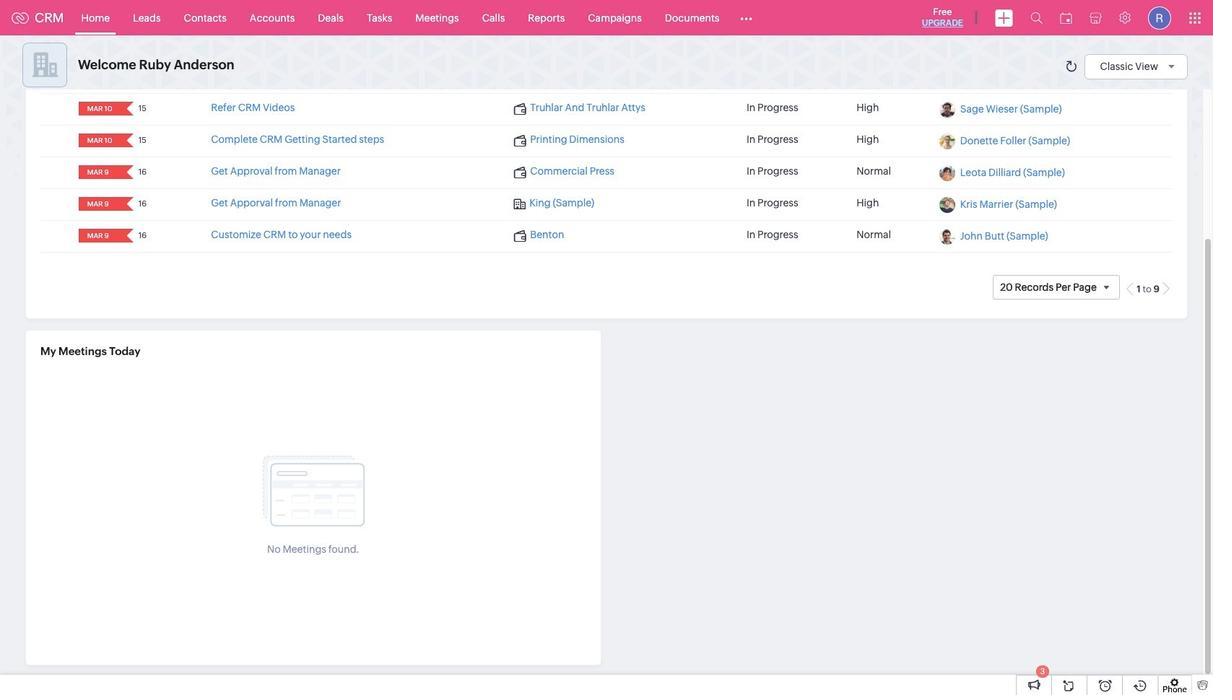 Task type: describe. For each thing, give the bounding box(es) containing it.
Other Modules field
[[731, 6, 762, 29]]

search image
[[1030, 12, 1043, 24]]

profile element
[[1139, 0, 1180, 35]]

create menu element
[[986, 0, 1022, 35]]

profile image
[[1148, 6, 1171, 29]]

search element
[[1022, 0, 1051, 35]]



Task type: vqa. For each thing, say whether or not it's contained in the screenshot.
logo
yes



Task type: locate. For each thing, give the bounding box(es) containing it.
calendar image
[[1060, 12, 1072, 23]]

None field
[[83, 102, 117, 116], [83, 134, 117, 147], [83, 165, 117, 179], [83, 197, 117, 211], [83, 229, 117, 243], [83, 102, 117, 116], [83, 134, 117, 147], [83, 165, 117, 179], [83, 197, 117, 211], [83, 229, 117, 243]]

logo image
[[12, 12, 29, 23]]

create menu image
[[995, 9, 1013, 26]]



